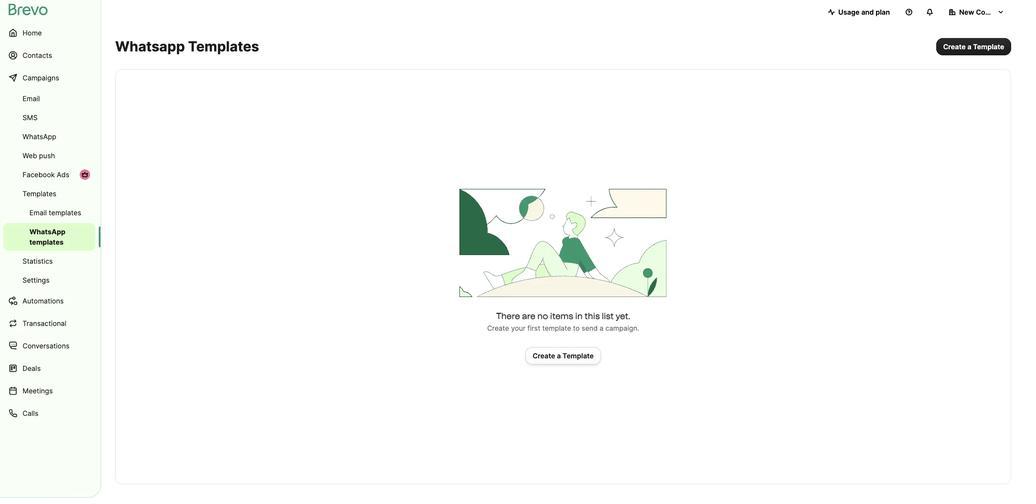 Task type: describe. For each thing, give the bounding box(es) containing it.
ads
[[57, 171, 69, 179]]

1 horizontal spatial templates
[[188, 38, 259, 55]]

calls
[[23, 410, 38, 418]]

facebook
[[23, 171, 55, 179]]

usage and plan button
[[821, 3, 897, 21]]

deals
[[23, 365, 41, 373]]

templates for email templates
[[49, 209, 81, 217]]

0 horizontal spatial templates
[[23, 190, 56, 198]]

first
[[528, 324, 540, 333]]

items
[[550, 311, 573, 322]]

home
[[23, 29, 42, 37]]

deals link
[[3, 359, 95, 379]]

send
[[582, 324, 598, 333]]

email templates link
[[3, 204, 95, 222]]

whatsapp for whatsapp
[[23, 133, 56, 141]]

list
[[602, 311, 614, 322]]

there are no items in this list yet. create your first template to send a campaign.
[[487, 311, 639, 333]]

statistics
[[23, 257, 53, 266]]

push
[[39, 152, 55, 160]]

whatsapp templates
[[29, 228, 65, 247]]

create a template for create a template "button" to the right
[[943, 42, 1004, 51]]

1 vertical spatial create a template button
[[525, 348, 601, 365]]

this
[[585, 311, 600, 322]]

usage
[[838, 8, 860, 16]]

left___rvooi image
[[81, 172, 88, 178]]

web push link
[[3, 147, 95, 165]]

no
[[537, 311, 548, 322]]

templates for whatsapp templates
[[29, 238, 64, 247]]

create for create a template "button" to the right
[[943, 42, 966, 51]]

there
[[496, 311, 520, 322]]

settings link
[[3, 272, 95, 289]]

new
[[959, 8, 974, 16]]

create for the bottommost create a template "button"
[[533, 352, 555, 361]]

whatsapp for whatsapp templates
[[29, 228, 65, 236]]

conversations link
[[3, 336, 95, 357]]

template for the bottommost create a template "button"
[[563, 352, 594, 361]]

sms
[[23, 113, 38, 122]]

automations
[[23, 297, 64, 306]]

template for create a template "button" to the right
[[973, 42, 1004, 51]]

whatsapp
[[115, 38, 185, 55]]

facebook ads
[[23, 171, 69, 179]]

home link
[[3, 23, 95, 43]]

whatsapp templates
[[115, 38, 259, 55]]

transactional link
[[3, 314, 95, 334]]

campaigns link
[[3, 68, 95, 88]]

transactional
[[23, 320, 66, 328]]



Task type: vqa. For each thing, say whether or not it's contained in the screenshot.
a within there are no items in this list yet. create your first template to send a campaign.
yes



Task type: locate. For each thing, give the bounding box(es) containing it.
1 vertical spatial template
[[563, 352, 594, 361]]

whatsapp templates link
[[3, 223, 95, 251]]

email up sms
[[23, 94, 40, 103]]

in
[[575, 311, 583, 322]]

0 vertical spatial templates
[[49, 209, 81, 217]]

create down there at the bottom of the page
[[487, 324, 509, 333]]

calls link
[[3, 404, 95, 424]]

1 horizontal spatial create a template
[[943, 42, 1004, 51]]

meetings
[[23, 387, 53, 396]]

whatsapp
[[23, 133, 56, 141], [29, 228, 65, 236]]

2 vertical spatial create
[[533, 352, 555, 361]]

a down the template
[[557, 352, 561, 361]]

templates up statistics link
[[29, 238, 64, 247]]

0 horizontal spatial create
[[487, 324, 509, 333]]

a for create a template "button" to the right
[[968, 42, 972, 51]]

templates down templates link
[[49, 209, 81, 217]]

create a template button
[[936, 38, 1011, 55], [525, 348, 601, 365]]

templates
[[188, 38, 259, 55], [23, 190, 56, 198]]

1 horizontal spatial template
[[973, 42, 1004, 51]]

a right send
[[600, 324, 604, 333]]

create a template for the bottommost create a template "button"
[[533, 352, 594, 361]]

0 vertical spatial create
[[943, 42, 966, 51]]

a for the bottommost create a template "button"
[[557, 352, 561, 361]]

1 vertical spatial templates
[[29, 238, 64, 247]]

0 vertical spatial email
[[23, 94, 40, 103]]

facebook ads link
[[3, 166, 95, 184]]

whatsapp down "email templates" link
[[29, 228, 65, 236]]

email
[[23, 94, 40, 103], [29, 209, 47, 217]]

statistics link
[[3, 253, 95, 270]]

0 horizontal spatial create a template
[[533, 352, 594, 361]]

sms link
[[3, 109, 95, 126]]

settings
[[23, 276, 50, 285]]

new company button
[[942, 3, 1011, 21]]

a down new
[[968, 42, 972, 51]]

automations link
[[3, 291, 95, 312]]

template down company
[[973, 42, 1004, 51]]

2 horizontal spatial create
[[943, 42, 966, 51]]

new company
[[959, 8, 1008, 16]]

2 horizontal spatial a
[[968, 42, 972, 51]]

create a template down the template
[[533, 352, 594, 361]]

create
[[943, 42, 966, 51], [487, 324, 509, 333], [533, 352, 555, 361]]

email templates
[[29, 209, 81, 217]]

conversations
[[23, 342, 69, 351]]

1 vertical spatial templates
[[23, 190, 56, 198]]

0 vertical spatial a
[[968, 42, 972, 51]]

a inside "there are no items in this list yet. create your first template to send a campaign."
[[600, 324, 604, 333]]

0 vertical spatial templates
[[188, 38, 259, 55]]

1 vertical spatial whatsapp
[[29, 228, 65, 236]]

email for email
[[23, 94, 40, 103]]

templates link
[[3, 185, 95, 203]]

contacts link
[[3, 45, 95, 66]]

2 vertical spatial a
[[557, 352, 561, 361]]

1 horizontal spatial a
[[600, 324, 604, 333]]

company
[[976, 8, 1008, 16]]

templates
[[49, 209, 81, 217], [29, 238, 64, 247]]

a
[[968, 42, 972, 51], [600, 324, 604, 333], [557, 352, 561, 361]]

web push
[[23, 152, 55, 160]]

templates inside whatsapp templates
[[29, 238, 64, 247]]

web
[[23, 152, 37, 160]]

email for email templates
[[29, 209, 47, 217]]

yet.
[[616, 311, 630, 322]]

0 vertical spatial whatsapp
[[23, 133, 56, 141]]

1 horizontal spatial create
[[533, 352, 555, 361]]

and
[[861, 8, 874, 16]]

are
[[522, 311, 536, 322]]

create down first
[[533, 352, 555, 361]]

create a template
[[943, 42, 1004, 51], [533, 352, 594, 361]]

plan
[[876, 8, 890, 16]]

0 horizontal spatial create a template button
[[525, 348, 601, 365]]

email down templates link
[[29, 209, 47, 217]]

0 vertical spatial template
[[973, 42, 1004, 51]]

campaign.
[[606, 324, 639, 333]]

0 vertical spatial create a template button
[[936, 38, 1011, 55]]

1 horizontal spatial create a template button
[[936, 38, 1011, 55]]

whatsapp link
[[3, 128, 95, 146]]

create a template button down new company button
[[936, 38, 1011, 55]]

create down new
[[943, 42, 966, 51]]

contacts
[[23, 51, 52, 60]]

template down to
[[563, 352, 594, 361]]

create inside "there are no items in this list yet. create your first template to send a campaign."
[[487, 324, 509, 333]]

0 horizontal spatial template
[[563, 352, 594, 361]]

template
[[973, 42, 1004, 51], [563, 352, 594, 361]]

to
[[573, 324, 580, 333]]

1 vertical spatial a
[[600, 324, 604, 333]]

meetings link
[[3, 381, 95, 402]]

usage and plan
[[838, 8, 890, 16]]

whatsapp up web push
[[23, 133, 56, 141]]

1 vertical spatial create
[[487, 324, 509, 333]]

0 horizontal spatial a
[[557, 352, 561, 361]]

your
[[511, 324, 526, 333]]

create a template down new company button
[[943, 42, 1004, 51]]

1 vertical spatial create a template
[[533, 352, 594, 361]]

email link
[[3, 90, 95, 107]]

create a template button down the template
[[525, 348, 601, 365]]

0 vertical spatial create a template
[[943, 42, 1004, 51]]

1 vertical spatial email
[[29, 209, 47, 217]]

template
[[542, 324, 571, 333]]

campaigns
[[23, 74, 59, 82]]



